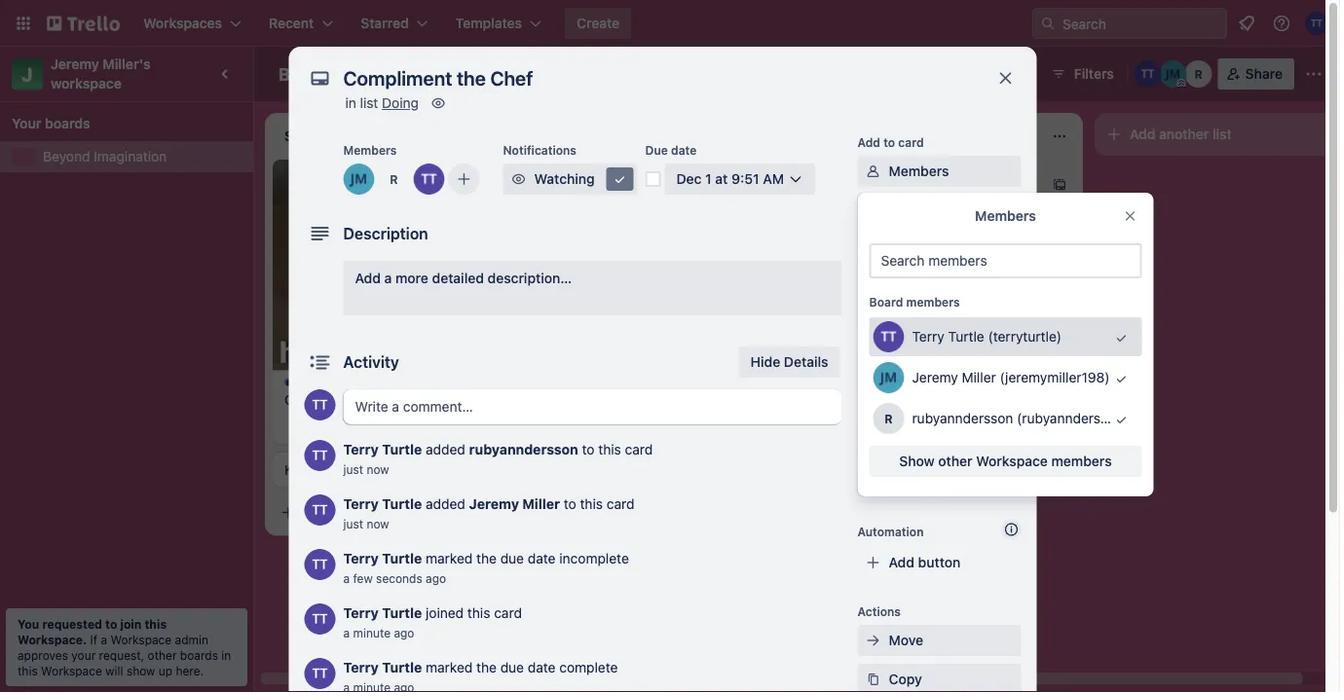 Task type: locate. For each thing, give the bounding box(es) containing it.
show other workspace members link
[[869, 446, 1142, 477]]

2 just now link from the top
[[343, 517, 389, 531]]

1 vertical spatial workspace
[[110, 633, 172, 647]]

1 horizontal spatial boards
[[180, 649, 218, 662]]

1 marked from the top
[[426, 551, 473, 567]]

0 vertical spatial jeremy
[[51, 56, 99, 72]]

add a card up labels
[[857, 177, 926, 193]]

sm image left checklist
[[864, 240, 883, 259]]

terry inside the terry turtle added jeremy miller to this card just now
[[343, 496, 379, 512]]

board inside board link
[[561, 66, 600, 82]]

terry turtle (terryturtle) image left add members to card image
[[413, 164, 445, 195]]

create down 'color: purple, title: none' image
[[284, 391, 326, 408]]

1 horizontal spatial miller
[[962, 370, 996, 386]]

members up labels
[[889, 163, 949, 179]]

terry turtle marked the due date complete
[[343, 660, 618, 676]]

0 vertical spatial jeremy miller (jeremymiller198) image
[[1160, 60, 1187, 88]]

another
[[1159, 126, 1209, 142]]

1 horizontal spatial beyond
[[279, 63, 342, 84]]

show menu image
[[1304, 64, 1324, 84]]

0 horizontal spatial rubyanndersson (rubyanndersson) element
[[378, 164, 410, 195]]

terry up meeting
[[343, 442, 379, 458]]

labels link
[[858, 195, 1021, 226]]

imagination up 'doing'
[[346, 63, 445, 84]]

miller's
[[103, 56, 151, 72]]

sm image down add to card
[[864, 162, 883, 181]]

move link
[[858, 625, 1021, 657]]

1 horizontal spatial members
[[1052, 453, 1112, 469]]

1 horizontal spatial list
[[1213, 126, 1232, 142]]

0 horizontal spatial boards
[[45, 115, 90, 131]]

0 vertical spatial board
[[561, 66, 600, 82]]

1 vertical spatial board
[[869, 295, 903, 309]]

due inside terry turtle marked the due date incomplete a few seconds ago
[[500, 551, 524, 567]]

1 vertical spatial jeremy miller (jeremymiller198) image
[[343, 164, 375, 195]]

0 horizontal spatial jeremy miller (jeremymiller198) image
[[343, 164, 375, 195]]

a inside if a workspace admin approves your request, other boards in this workspace will show up here.
[[101, 633, 107, 647]]

date for incomplete
[[528, 551, 556, 567]]

sm image for labels 'link'
[[864, 201, 883, 220]]

terry inside terry turtle marked the due date incomplete a few seconds ago
[[343, 551, 379, 567]]

due down create from template… icon on the bottom left of page
[[500, 551, 524, 567]]

1 vertical spatial members
[[889, 163, 949, 179]]

power ups image
[[983, 66, 998, 82]]

2 this member was added to card image from the top
[[1101, 399, 1142, 440]]

0 vertical spatial members
[[343, 143, 397, 157]]

1 vertical spatial create
[[284, 391, 326, 408]]

Mark due date as complete checkbox
[[645, 171, 661, 187]]

ups inside add power-ups link
[[964, 475, 990, 491]]

now
[[367, 463, 389, 476], [367, 517, 389, 531]]

card
[[898, 135, 924, 149], [898, 177, 926, 193], [625, 442, 653, 458], [607, 496, 635, 512], [344, 504, 373, 521], [494, 605, 522, 621]]

0 notifications image
[[1235, 12, 1258, 35]]

workspace
[[976, 453, 1048, 469], [110, 633, 172, 647], [41, 664, 102, 678]]

members up attachment
[[906, 295, 960, 309]]

power- down show
[[918, 475, 964, 491]]

1 vertical spatial now
[[367, 517, 389, 531]]

turtle up a minute ago link
[[382, 605, 422, 621]]

open information menu image
[[1272, 14, 1292, 33]]

add a card button up labels
[[826, 169, 1044, 201]]

members down (rubyanndersson) at the right of page
[[1052, 453, 1112, 469]]

0 horizontal spatial add a card
[[304, 504, 373, 521]]

turtle down a minute ago link
[[382, 660, 422, 676]]

imagination
[[346, 63, 445, 84], [94, 149, 167, 165]]

0 vertical spatial workspace
[[976, 453, 1048, 469]]

jeremy up 'workspace' at top
[[51, 56, 99, 72]]

1 this member was added to card image from the top
[[1101, 358, 1142, 399]]

join
[[120, 618, 142, 631]]

turtle inside terry turtle marked the due date incomplete a few seconds ago
[[382, 551, 422, 567]]

1 inside option
[[609, 250, 615, 264]]

rubyanndersson down cover link in the bottom right of the page
[[912, 411, 1013, 427]]

1 vertical spatial date
[[528, 551, 556, 567]]

card up incomplete
[[607, 496, 635, 512]]

jeremy miller (jeremymiller198)
[[912, 370, 1110, 386]]

added inside terry turtle added rubyanndersson to this card just now
[[426, 442, 465, 458]]

1 horizontal spatial create
[[577, 15, 620, 31]]

r button down am
[[768, 245, 791, 269]]

terry for terry turtle joined this card a minute ago
[[343, 605, 379, 621]]

2 vertical spatial workspace
[[41, 664, 102, 678]]

terry down minute
[[343, 660, 379, 676]]

sm image for cover
[[864, 357, 883, 376]]

jeremy down terry turtle added rubyanndersson to this card just now
[[469, 496, 519, 512]]

description
[[343, 225, 428, 243]]

sm image inside copy "link"
[[864, 670, 883, 690]]

add to card
[[858, 135, 924, 149]]

0 horizontal spatial ups
[[898, 447, 921, 461]]

0 vertical spatial rubyanndersson
[[912, 411, 1013, 427]]

turtle inside terry turtle added rubyanndersson to this card just now
[[382, 442, 422, 458]]

0 horizontal spatial r button
[[378, 164, 410, 195]]

ups
[[898, 447, 921, 461], [964, 475, 990, 491]]

workspace for other
[[976, 453, 1048, 469]]

custom
[[889, 397, 939, 413]]

0 vertical spatial dec
[[676, 171, 702, 187]]

1 vertical spatial just
[[343, 517, 363, 531]]

marked
[[426, 551, 473, 567], [426, 660, 473, 676]]

ups down 'show other workspace members'
[[964, 475, 990, 491]]

Dec 1 checkbox
[[561, 245, 621, 269]]

beyond imagination down the your boards with 1 items element
[[43, 149, 167, 165]]

add
[[1130, 126, 1156, 142], [858, 135, 881, 149], [857, 177, 883, 193], [355, 270, 381, 286], [889, 475, 915, 491], [304, 504, 330, 521], [889, 555, 915, 571]]

filters button
[[1045, 58, 1120, 90]]

dec
[[676, 171, 702, 187], [584, 250, 606, 264]]

create from template… image
[[1052, 177, 1068, 193]]

to down write a comment text box
[[582, 442, 595, 458]]

list right the another
[[1213, 126, 1232, 142]]

turtle for terry turtle added jeremy miller to this card just now
[[382, 496, 422, 512]]

now right kickoff
[[367, 463, 389, 476]]

just now link up few
[[343, 517, 389, 531]]

1 horizontal spatial r button
[[768, 245, 791, 269]]

rubyanndersson (rubyanndersson) image down am
[[768, 245, 791, 269]]

turtle up seconds
[[382, 551, 422, 567]]

1 horizontal spatial add a card
[[857, 177, 926, 193]]

rubyanndersson (rubyanndersson)
[[912, 411, 1128, 427]]

0 vertical spatial imagination
[[346, 63, 445, 84]]

0 horizontal spatial dec
[[584, 250, 606, 264]]

1 vertical spatial rubyanndersson (rubyanndersson) image
[[768, 245, 791, 269]]

a
[[887, 177, 894, 193], [384, 270, 392, 286], [333, 504, 341, 521], [343, 572, 350, 585], [343, 626, 350, 640], [101, 633, 107, 647]]

2 the from the top
[[476, 660, 497, 676]]

jeremy
[[51, 56, 99, 72], [912, 370, 958, 386], [469, 496, 519, 512]]

beyond imagination
[[279, 63, 445, 84], [43, 149, 167, 165]]

jeremy miller (jeremymiller198) image for rubyanndersson (rubyanndersson) "image" associated with bottommost r 'button'
[[740, 245, 764, 269]]

members
[[906, 295, 960, 309], [1052, 453, 1112, 469]]

1 down instagram
[[374, 418, 379, 432]]

share
[[1246, 66, 1283, 82]]

this member was added to card image down (jeremymiller198)
[[1101, 399, 1142, 440]]

1 vertical spatial just now link
[[343, 517, 389, 531]]

if
[[90, 633, 97, 647]]

0 horizontal spatial miller
[[522, 496, 560, 512]]

ago
[[426, 572, 446, 585], [394, 626, 414, 640]]

dec inside button
[[676, 171, 702, 187]]

primary element
[[0, 0, 1340, 47]]

workspace down rubyanndersson (rubyanndersson)
[[976, 453, 1048, 469]]

add a card button for create from template… image
[[826, 169, 1044, 201]]

rubyanndersson (rubyanndersson) image for right r 'button'
[[1185, 60, 1212, 88]]

board
[[561, 66, 600, 82], [869, 295, 903, 309]]

beyond imagination link
[[43, 147, 242, 167]]

to left join
[[105, 618, 117, 631]]

sm image left "copy"
[[864, 670, 883, 690]]

date inside terry turtle marked the due date incomplete a few seconds ago
[[528, 551, 556, 567]]

up
[[159, 664, 172, 678]]

1 horizontal spatial members
[[889, 163, 949, 179]]

1 horizontal spatial add a card button
[[826, 169, 1044, 201]]

2 horizontal spatial workspace
[[976, 453, 1048, 469]]

date right due
[[671, 143, 697, 157]]

to up members link
[[884, 135, 895, 149]]

this up incomplete
[[580, 496, 603, 512]]

rubyanndersson (rubyanndersson) element up description
[[378, 164, 410, 195]]

add a more detailed description…
[[355, 270, 572, 286]]

members up search members text field
[[975, 208, 1036, 224]]

board link
[[528, 58, 611, 90]]

create for create instagram
[[284, 391, 326, 408]]

sm image for checklist
[[864, 240, 883, 259]]

the inside terry turtle marked the due date incomplete a few seconds ago
[[476, 551, 497, 567]]

card down write a comment text box
[[625, 442, 653, 458]]

1 vertical spatial miller
[[522, 496, 560, 512]]

admin
[[175, 633, 208, 647]]

just now link
[[343, 463, 389, 476], [343, 517, 389, 531]]

due
[[500, 551, 524, 567], [500, 660, 524, 676]]

terry inside terry turtle added rubyanndersson to this card just now
[[343, 442, 379, 458]]

workspace
[[51, 75, 122, 92]]

members down the in list doing
[[343, 143, 397, 157]]

this down approves
[[18, 664, 38, 678]]

miller inside the terry turtle added jeremy miller to this card just now
[[522, 496, 560, 512]]

1 vertical spatial list
[[1213, 126, 1232, 142]]

date left complete
[[528, 660, 556, 676]]

sm image inside move link
[[864, 631, 883, 651]]

2 marked from the top
[[426, 660, 473, 676]]

2 horizontal spatial jeremy
[[912, 370, 958, 386]]

list
[[360, 95, 378, 111], [1213, 126, 1232, 142]]

this inside the you requested to join this workspace.
[[145, 618, 167, 631]]

rubyanndersson (rubyanndersson) image left the share button
[[1185, 60, 1212, 88]]

labels
[[889, 202, 931, 218]]

0 vertical spatial other
[[938, 453, 973, 469]]

0 horizontal spatial board
[[561, 66, 600, 82]]

1 horizontal spatial ups
[[964, 475, 990, 491]]

this inside terry turtle added rubyanndersson to this card just now
[[598, 442, 621, 458]]

sm image inside labels 'link'
[[864, 201, 883, 220]]

show other workspace members
[[899, 453, 1112, 469]]

terry down meeting
[[343, 496, 379, 512]]

just now link for rubyanndersson
[[343, 463, 389, 476]]

the down the terry turtle added jeremy miller to this card just now
[[476, 551, 497, 567]]

1 vertical spatial added
[[426, 496, 465, 512]]

dec inside option
[[584, 250, 606, 264]]

1 horizontal spatial beyond imagination
[[279, 63, 445, 84]]

1 vertical spatial boards
[[180, 649, 218, 662]]

0 horizontal spatial ago
[[394, 626, 414, 640]]

a right if at the left bottom
[[101, 633, 107, 647]]

turtle inside the terry turtle added jeremy miller to this card just now
[[382, 496, 422, 512]]

attachment button
[[858, 312, 1021, 343]]

1 vertical spatial beyond imagination
[[43, 149, 167, 165]]

1 added from the top
[[426, 442, 465, 458]]

0 horizontal spatial other
[[148, 649, 177, 662]]

dec down thinking
[[584, 250, 606, 264]]

sm image inside members link
[[864, 162, 883, 181]]

terry turtle joined this card a minute ago
[[343, 605, 522, 640]]

jeremy miller (jeremymiller198) image down 9:51
[[740, 245, 764, 269]]

terry turtle added jeremy miller to this card just now
[[343, 496, 635, 531]]

1 horizontal spatial jeremy miller (jeremymiller198) image
[[740, 245, 764, 269]]

customize views image
[[621, 64, 641, 84]]

jeremy inside jeremy miller's workspace
[[51, 56, 99, 72]]

due date
[[645, 143, 697, 157]]

date left incomplete
[[528, 551, 556, 567]]

sm image
[[429, 94, 448, 113], [864, 162, 883, 181], [509, 169, 528, 189], [864, 240, 883, 259], [864, 357, 883, 376]]

0 vertical spatial added
[[426, 442, 465, 458]]

2 added from the top
[[426, 496, 465, 512]]

approves
[[18, 649, 68, 662]]

1 vertical spatial imagination
[[94, 149, 167, 165]]

0 vertical spatial r button
[[1185, 60, 1212, 88]]

power- left show
[[858, 447, 898, 461]]

cover
[[889, 358, 927, 374]]

terry for terry turtle marked the due date incomplete a few seconds ago
[[343, 551, 379, 567]]

rubyanndersson
[[912, 411, 1013, 427], [469, 442, 578, 458]]

marked up joined
[[426, 551, 473, 567]]

rubyanndersson (rubyanndersson) image
[[1185, 60, 1212, 88], [768, 245, 791, 269]]

0 vertical spatial now
[[367, 463, 389, 476]]

0 horizontal spatial add a card button
[[273, 497, 491, 528]]

1 just from the top
[[343, 463, 363, 476]]

0 vertical spatial list
[[360, 95, 378, 111]]

other up 'add power-ups'
[[938, 453, 973, 469]]

1 horizontal spatial rubyanndersson
[[912, 411, 1013, 427]]

1 vertical spatial marked
[[426, 660, 473, 676]]

this
[[598, 442, 621, 458], [580, 496, 603, 512], [467, 605, 490, 621], [145, 618, 167, 631], [18, 664, 38, 678]]

in list doing
[[345, 95, 419, 111]]

boards down admin
[[180, 649, 218, 662]]

just down meeting
[[343, 517, 363, 531]]

sm image inside cover link
[[864, 357, 883, 376]]

card down terry turtle marked the due date incomplete a few seconds ago
[[494, 605, 522, 621]]

turtle for terry turtle (terryturtle)
[[948, 329, 985, 345]]

1 down thinking
[[609, 250, 615, 264]]

boards
[[45, 115, 90, 131], [180, 649, 218, 662]]

1 the from the top
[[476, 551, 497, 567]]

this member was added to card image
[[1101, 358, 1142, 399], [1101, 399, 1142, 440]]

turtle for terry turtle marked the due date incomplete a few seconds ago
[[382, 551, 422, 567]]

terry inside 'terry turtle joined this card a minute ago'
[[343, 605, 379, 621]]

added for rubyanndersson
[[426, 442, 465, 458]]

1 vertical spatial the
[[476, 660, 497, 676]]

0 horizontal spatial members
[[343, 143, 397, 157]]

1 vertical spatial dec
[[584, 250, 606, 264]]

1 horizontal spatial ago
[[426, 572, 446, 585]]

a left few
[[343, 572, 350, 585]]

this right joined
[[467, 605, 490, 621]]

a minute ago link
[[343, 626, 414, 640]]

color: bold red, title: "thoughts" element
[[561, 168, 634, 182]]

0 vertical spatial add a card
[[857, 177, 926, 193]]

0 horizontal spatial power-
[[858, 447, 898, 461]]

jeremy for jeremy miller's workspace
[[51, 56, 99, 72]]

1 vertical spatial due
[[500, 660, 524, 676]]

ago up joined
[[426, 572, 446, 585]]

dec for dec 1
[[584, 250, 606, 264]]

boards inside if a workspace admin approves your request, other boards in this workspace will show up here.
[[180, 649, 218, 662]]

0 vertical spatial the
[[476, 551, 497, 567]]

this member was added to card image up (rubyanndersson) at the right of page
[[1101, 358, 1142, 399]]

1 vertical spatial add a card
[[304, 504, 373, 521]]

2 horizontal spatial members
[[975, 208, 1036, 224]]

jeremy miller (jeremymiller198) image
[[1160, 60, 1187, 88], [343, 164, 375, 195], [740, 245, 764, 269]]

2 horizontal spatial jeremy miller (jeremymiller198) image
[[1160, 60, 1187, 88]]

a left minute
[[343, 626, 350, 640]]

1 due from the top
[[500, 551, 524, 567]]

card up labels
[[898, 177, 926, 193]]

workspace visible image
[[501, 66, 517, 82]]

sm image for copy "link"
[[864, 670, 883, 690]]

r button left the share button
[[1185, 60, 1212, 88]]

add left more
[[355, 270, 381, 286]]

1 horizontal spatial in
[[345, 95, 356, 111]]

0 vertical spatial rubyanndersson (rubyanndersson) image
[[1185, 60, 1212, 88]]

0 vertical spatial add a card button
[[826, 169, 1044, 201]]

sm image inside watching button
[[610, 169, 630, 189]]

to inside terry turtle added rubyanndersson to this card just now
[[582, 442, 595, 458]]

incomplete
[[559, 551, 629, 567]]

a inside 'terry turtle joined this card a minute ago'
[[343, 626, 350, 640]]

imagination down the your boards with 1 items element
[[94, 149, 167, 165]]

1 vertical spatial jeremy
[[912, 370, 958, 386]]

1 just now link from the top
[[343, 463, 389, 476]]

0 vertical spatial beyond
[[279, 63, 342, 84]]

in
[[345, 95, 356, 111], [221, 649, 231, 662]]

the down 'terry turtle joined this card a minute ago'
[[476, 660, 497, 676]]

custom fields button
[[858, 395, 1021, 415]]

the for incomplete
[[476, 551, 497, 567]]

workspace for a
[[110, 633, 172, 647]]

dec left at
[[676, 171, 702, 187]]

just right kickoff
[[343, 463, 363, 476]]

create instagram
[[284, 391, 393, 408]]

create inside button
[[577, 15, 620, 31]]

create button
[[565, 8, 631, 39]]

added inside the terry turtle added jeremy miller to this card just now
[[426, 496, 465, 512]]

turtle down kickoff meeting link
[[382, 496, 422, 512]]

0 horizontal spatial rubyanndersson
[[469, 442, 578, 458]]

jeremy miller (jeremymiller198) image
[[873, 362, 904, 394]]

doing
[[382, 95, 419, 111]]

2 now from the top
[[367, 517, 389, 531]]

sm image for members
[[864, 162, 883, 181]]

r up description
[[390, 172, 398, 186]]

2 vertical spatial date
[[528, 660, 556, 676]]

request,
[[99, 649, 144, 662]]

0 vertical spatial power-
[[858, 447, 898, 461]]

r
[[1195, 67, 1203, 81], [390, 172, 398, 186], [776, 251, 783, 263], [885, 412, 893, 426]]

1 horizontal spatial imagination
[[346, 63, 445, 84]]

sm image left labels
[[864, 201, 883, 220]]

0 vertical spatial ago
[[426, 572, 446, 585]]

other
[[938, 453, 973, 469], [148, 649, 177, 662]]

miller
[[962, 370, 996, 386], [522, 496, 560, 512]]

added for jeremy miller
[[426, 496, 465, 512]]

rubyanndersson (rubyanndersson) element up power-ups
[[873, 403, 904, 434]]

1 horizontal spatial dec
[[676, 171, 702, 187]]

0 vertical spatial just
[[343, 463, 363, 476]]

just
[[343, 463, 363, 476], [343, 517, 363, 531]]

rubyanndersson (rubyanndersson) element
[[378, 164, 410, 195], [873, 403, 904, 434]]

2 vertical spatial jeremy miller (jeremymiller198) image
[[740, 245, 764, 269]]

marked inside terry turtle marked the due date incomplete a few seconds ago
[[426, 551, 473, 567]]

turtle for terry turtle joined this card a minute ago
[[382, 605, 422, 621]]

1 vertical spatial other
[[148, 649, 177, 662]]

terry turtle (terryturtle) image
[[1305, 12, 1329, 35], [1134, 60, 1162, 88], [713, 245, 736, 269], [873, 321, 904, 353], [304, 390, 336, 421], [304, 440, 336, 471], [304, 549, 336, 581], [304, 658, 336, 690]]

1 now from the top
[[367, 463, 389, 476]]

terry up minute
[[343, 605, 379, 621]]

jeremy for jeremy miller (jeremymiller198)
[[912, 370, 958, 386]]

ups up 'add power-ups'
[[898, 447, 921, 461]]

None text field
[[334, 60, 977, 95]]

turtle inside 'terry turtle joined this card a minute ago'
[[382, 605, 422, 621]]

create
[[577, 15, 620, 31], [284, 391, 326, 408]]

star or unstar board image
[[466, 66, 482, 82]]

jeremy miller (jeremymiller198) image down the search field
[[1160, 60, 1187, 88]]

date
[[671, 143, 697, 157], [528, 551, 556, 567], [528, 660, 556, 676]]

card inside 'terry turtle joined this card a minute ago'
[[494, 605, 522, 621]]

sm image inside watching button
[[509, 169, 528, 189]]

1 vertical spatial ago
[[394, 626, 414, 640]]

0 horizontal spatial create
[[284, 391, 326, 408]]

terry up cover link in the bottom right of the page
[[912, 329, 945, 345]]

sm image down actions
[[864, 631, 883, 651]]

1 vertical spatial rubyanndersson
[[469, 442, 578, 458]]

1 down create instagram
[[335, 418, 341, 432]]

terry turtle (terryturtle) image
[[413, 164, 445, 195], [491, 413, 514, 437], [304, 495, 336, 526], [304, 604, 336, 635]]

2 due from the top
[[500, 660, 524, 676]]

workspace down your
[[41, 664, 102, 678]]

now up few
[[367, 517, 389, 531]]

add a card down kickoff meeting
[[304, 504, 373, 521]]

other up up
[[148, 649, 177, 662]]

button
[[918, 555, 961, 571]]

to
[[884, 135, 895, 149], [582, 442, 595, 458], [564, 496, 576, 512], [105, 618, 117, 631]]

added up kickoff meeting link
[[426, 442, 465, 458]]

the for complete
[[476, 660, 497, 676]]

2 vertical spatial r button
[[768, 245, 791, 269]]

sm image
[[610, 169, 630, 189], [864, 201, 883, 220], [864, 631, 883, 651], [864, 670, 883, 690]]

sm image inside checklist "link"
[[864, 240, 883, 259]]

0 vertical spatial beyond imagination
[[279, 63, 445, 84]]

this right join
[[145, 618, 167, 631]]

1 left at
[[705, 171, 712, 187]]

this down write a comment text box
[[598, 442, 621, 458]]

0 horizontal spatial workspace
[[41, 664, 102, 678]]

board left customize views icon
[[561, 66, 600, 82]]

2 just from the top
[[343, 517, 363, 531]]

1 vertical spatial add a card button
[[273, 497, 491, 528]]



Task type: vqa. For each thing, say whether or not it's contained in the screenshot.
topmost the Greg Robinson (gregrobinson96) icon
no



Task type: describe. For each thing, give the bounding box(es) containing it.
card up members link
[[898, 135, 924, 149]]

0 vertical spatial boards
[[45, 115, 90, 131]]

9:51
[[732, 171, 759, 187]]

terry for terry turtle added rubyanndersson to this card just now
[[343, 442, 379, 458]]

add a more detailed description… link
[[343, 261, 842, 316]]

watching button
[[503, 164, 638, 195]]

more
[[396, 270, 429, 286]]

show
[[899, 453, 935, 469]]

sm image for move link
[[864, 631, 883, 651]]

beyond inside board name text field
[[279, 63, 342, 84]]

description…
[[488, 270, 572, 286]]

your boards with 1 items element
[[12, 112, 232, 135]]

Board name text field
[[269, 58, 454, 90]]

a inside terry turtle marked the due date incomplete a few seconds ago
[[343, 572, 350, 585]]

terry turtle marked the due date incomplete a few seconds ago
[[343, 551, 629, 585]]

just now link for jeremy
[[343, 517, 389, 531]]

date for complete
[[528, 660, 556, 676]]

terry for terry turtle (terryturtle)
[[912, 329, 945, 345]]

am
[[763, 171, 784, 187]]

add down show
[[889, 475, 915, 491]]

add down kickoff
[[304, 504, 330, 521]]

details
[[784, 354, 828, 370]]

add up members link
[[858, 135, 881, 149]]

add power-ups link
[[858, 468, 1021, 499]]

marked for terry turtle marked the due date complete
[[426, 660, 473, 676]]

add button button
[[858, 547, 1021, 579]]

activity
[[343, 353, 399, 372]]

ago inside 'terry turtle joined this card a minute ago'
[[394, 626, 414, 640]]

card down meeting
[[344, 504, 373, 521]]

thoughts thinking
[[561, 169, 634, 197]]

this member was added to card image
[[1101, 318, 1142, 358]]

jeremy miller (jeremymiller198) image for right r 'button' rubyanndersson (rubyanndersson) "image"
[[1160, 60, 1187, 88]]

this inside 'terry turtle joined this card a minute ago'
[[467, 605, 490, 621]]

custom fields
[[889, 397, 981, 413]]

a up labels
[[887, 177, 894, 193]]

board members
[[869, 295, 960, 309]]

you requested to join this workspace.
[[18, 618, 167, 647]]

move
[[889, 633, 924, 649]]

workspace.
[[18, 633, 87, 647]]

now inside terry turtle added rubyanndersson to this card just now
[[367, 463, 389, 476]]

hide details
[[751, 354, 828, 370]]

add another list button
[[1095, 113, 1340, 156]]

filters
[[1074, 66, 1114, 82]]

cover link
[[858, 351, 1021, 382]]

create from template… image
[[499, 505, 514, 521]]

create instagram link
[[284, 390, 510, 410]]

dec 1 at 9:51 am button
[[665, 164, 815, 195]]

to inside the you requested to join this workspace.
[[105, 618, 117, 631]]

0 vertical spatial date
[[671, 143, 697, 157]]

kickoff
[[284, 462, 328, 478]]

this member was added to card image for (jeremymiller198)
[[1101, 358, 1142, 399]]

sm image right "doing" link
[[429, 94, 448, 113]]

color: purple, title: none image
[[284, 378, 323, 386]]

(jeremymiller198)
[[1000, 370, 1110, 386]]

your boards
[[12, 115, 90, 131]]

this inside if a workspace admin approves your request, other boards in this workspace will show up here.
[[18, 664, 38, 678]]

you
[[18, 618, 39, 631]]

checklist link
[[858, 234, 1021, 265]]

dec 1 at 9:51 am
[[676, 171, 784, 187]]

watching
[[534, 171, 595, 187]]

ago inside terry turtle marked the due date incomplete a few seconds ago
[[426, 572, 446, 585]]

complete
[[559, 660, 618, 676]]

0 horizontal spatial list
[[360, 95, 378, 111]]

back to home image
[[47, 8, 120, 39]]

add power-ups
[[889, 475, 990, 491]]

add members to card image
[[456, 169, 472, 189]]

board for board
[[561, 66, 600, 82]]

thinking
[[561, 181, 615, 197]]

2 vertical spatial members
[[975, 208, 1036, 224]]

1 horizontal spatial rubyanndersson (rubyanndersson) element
[[873, 403, 904, 434]]

create for create
[[577, 15, 620, 31]]

sm image for watching
[[509, 169, 528, 189]]

automation image
[[1010, 58, 1037, 86]]

0 vertical spatial in
[[345, 95, 356, 111]]

dec for dec 1 at 9:51 am
[[676, 171, 702, 187]]

(terryturtle)
[[988, 329, 1062, 345]]

hide
[[751, 354, 780, 370]]

terry turtle (terryturtle)
[[912, 329, 1062, 345]]

a down kickoff meeting
[[333, 504, 341, 521]]

(rubyanndersson)
[[1017, 411, 1128, 427]]

card inside terry turtle added rubyanndersson to this card just now
[[625, 442, 653, 458]]

power-ups
[[858, 447, 921, 461]]

jeremy inside the terry turtle added jeremy miller to this card just now
[[469, 496, 519, 512]]

0 horizontal spatial beyond imagination
[[43, 149, 167, 165]]

members link
[[858, 156, 1021, 187]]

minute
[[353, 626, 391, 640]]

0 vertical spatial ups
[[898, 447, 921, 461]]

marked for terry turtle marked the due date incomplete a few seconds ago
[[426, 551, 473, 567]]

this member was added to card image for (rubyanndersson)
[[1101, 399, 1142, 440]]

joined
[[426, 605, 464, 621]]

seconds
[[376, 572, 422, 585]]

just inside the terry turtle added jeremy miller to this card just now
[[343, 517, 363, 531]]

Search members text field
[[869, 244, 1142, 279]]

kickoff meeting link
[[284, 460, 510, 480]]

dates button
[[858, 273, 1021, 304]]

card inside the terry turtle added jeremy miller to this card just now
[[607, 496, 635, 512]]

add a card button for create from template… icon on the bottom left of page
[[273, 497, 491, 528]]

thinking link
[[561, 179, 787, 199]]

terry turtle (terryturtle) image left minute
[[304, 604, 336, 635]]

instagram
[[330, 391, 393, 408]]

copy
[[889, 672, 922, 688]]

actions
[[858, 605, 901, 619]]

terry for terry turtle marked the due date complete
[[343, 660, 379, 676]]

show
[[127, 664, 155, 678]]

your
[[71, 649, 96, 662]]

just inside terry turtle added rubyanndersson to this card just now
[[343, 463, 363, 476]]

dec 1
[[584, 250, 615, 264]]

1 horizontal spatial other
[[938, 453, 973, 469]]

rubyanndersson inside terry turtle added rubyanndersson to this card just now
[[469, 442, 578, 458]]

automation
[[858, 525, 924, 539]]

checklist
[[889, 241, 949, 257]]

due
[[645, 143, 668, 157]]

notifications
[[503, 143, 577, 157]]

0 vertical spatial rubyanndersson (rubyanndersson) element
[[378, 164, 410, 195]]

1 vertical spatial r button
[[378, 164, 410, 195]]

doing link
[[382, 95, 419, 111]]

j
[[22, 62, 33, 85]]

to inside the terry turtle added jeremy miller to this card just now
[[564, 496, 576, 512]]

r up power-ups
[[885, 412, 893, 426]]

attachment
[[889, 319, 964, 335]]

due for complete
[[500, 660, 524, 676]]

terry for terry turtle added jeremy miller to this card just now
[[343, 496, 379, 512]]

share button
[[1218, 58, 1295, 90]]

a left more
[[384, 270, 392, 286]]

few
[[353, 572, 373, 585]]

fields
[[942, 397, 981, 413]]

meeting
[[332, 462, 383, 478]]

board for board members
[[869, 295, 903, 309]]

add button
[[889, 555, 961, 571]]

1 inside button
[[705, 171, 712, 187]]

list inside button
[[1213, 126, 1232, 142]]

add down automation
[[889, 555, 915, 571]]

due for incomplete
[[500, 551, 524, 567]]

terry turtle (terryturtle) image up terry turtle added rubyanndersson to this card just now
[[491, 413, 514, 437]]

beyond imagination inside board name text field
[[279, 63, 445, 84]]

hide details link
[[739, 347, 840, 378]]

turtle for terry turtle added rubyanndersson to this card just now
[[382, 442, 422, 458]]

your
[[12, 115, 41, 131]]

add another list
[[1130, 126, 1232, 142]]

imagination inside board name text field
[[346, 63, 445, 84]]

requested
[[42, 618, 102, 631]]

dates
[[889, 280, 926, 296]]

a few seconds ago link
[[343, 572, 446, 585]]

terry turtle (terryturtle) image down kickoff
[[304, 495, 336, 526]]

0 horizontal spatial members
[[906, 295, 960, 309]]

if a workspace admin approves your request, other boards in this workspace will show up here.
[[18, 633, 231, 678]]

detailed
[[432, 270, 484, 286]]

kickoff meeting
[[284, 462, 383, 478]]

r down am
[[776, 251, 783, 263]]

now inside the terry turtle added jeremy miller to this card just now
[[367, 517, 389, 531]]

1 vertical spatial power-
[[918, 475, 964, 491]]

Write a comment text field
[[343, 390, 842, 425]]

add down add to card
[[857, 177, 883, 193]]

add left the another
[[1130, 126, 1156, 142]]

1 vertical spatial members
[[1052, 453, 1112, 469]]

Search field
[[1056, 9, 1226, 38]]

other inside if a workspace admin approves your request, other boards in this workspace will show up here.
[[148, 649, 177, 662]]

rubyanndersson (rubyanndersson) image for bottommost r 'button'
[[768, 245, 791, 269]]

turtle for terry turtle marked the due date complete
[[382, 660, 422, 676]]

this inside the terry turtle added jeremy miller to this card just now
[[580, 496, 603, 512]]

r left the share button
[[1195, 67, 1203, 81]]

1 vertical spatial beyond
[[43, 149, 90, 165]]

search image
[[1040, 16, 1056, 31]]

0 vertical spatial miller
[[962, 370, 996, 386]]

2 horizontal spatial r button
[[1185, 60, 1212, 88]]

in inside if a workspace admin approves your request, other boards in this workspace will show up here.
[[221, 649, 231, 662]]



